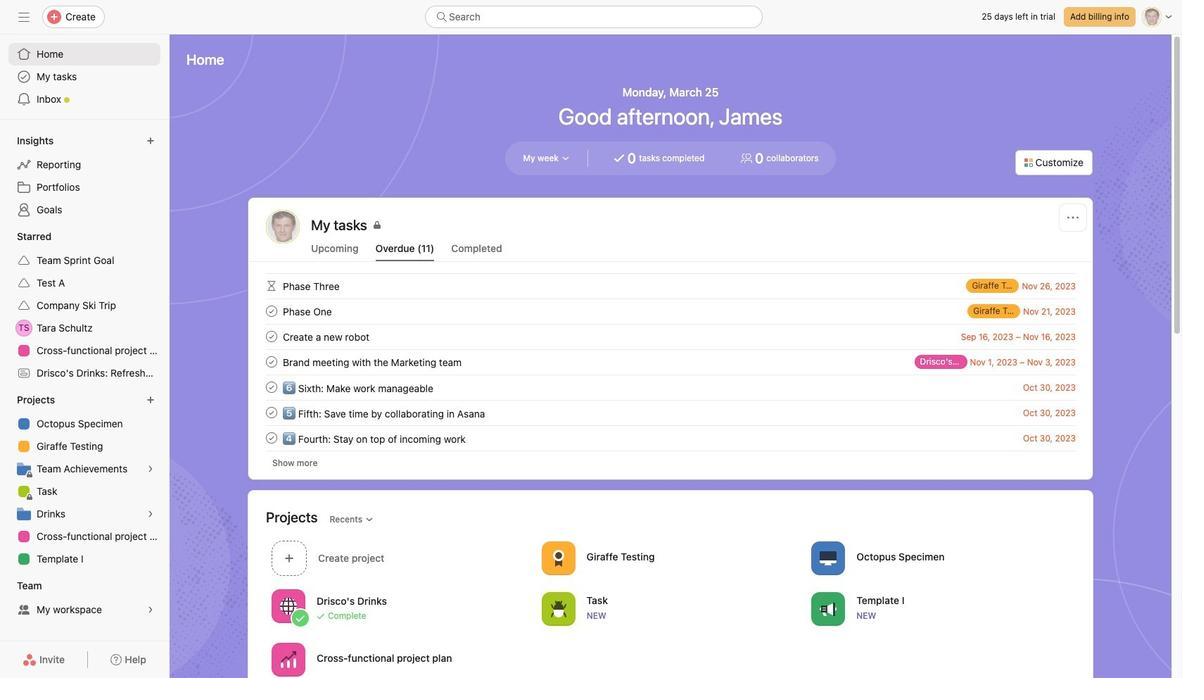 Task type: locate. For each thing, give the bounding box(es) containing it.
1 vertical spatial mark complete image
[[263, 353, 280, 370]]

2 vertical spatial mark complete checkbox
[[263, 404, 280, 421]]

megaphone image
[[821, 600, 837, 617]]

bug image
[[550, 600, 567, 617]]

1 mark complete checkbox from the top
[[263, 303, 280, 320]]

0 vertical spatial mark complete image
[[263, 328, 280, 345]]

new project or portfolio image
[[146, 396, 155, 404]]

graph image
[[280, 651, 297, 668]]

2 list item from the top
[[249, 299, 1094, 324]]

mark complete image
[[263, 303, 280, 320], [263, 404, 280, 421], [263, 430, 280, 446]]

2 mark complete checkbox from the top
[[263, 353, 280, 370]]

1 mark complete checkbox from the top
[[263, 328, 280, 345]]

dependencies image
[[263, 277, 280, 294]]

3 mark complete checkbox from the top
[[263, 404, 280, 421]]

list item
[[249, 273, 1094, 299], [249, 299, 1094, 324], [249, 324, 1094, 349], [249, 349, 1094, 375], [249, 375, 1094, 400], [249, 400, 1094, 425], [249, 425, 1094, 451]]

1 mark complete image from the top
[[263, 328, 280, 345]]

2 vertical spatial mark complete image
[[263, 379, 280, 396]]

teams element
[[0, 573, 169, 624]]

2 mark complete image from the top
[[263, 353, 280, 370]]

starred element
[[0, 224, 169, 387]]

0 vertical spatial mark complete checkbox
[[263, 328, 280, 345]]

3 list item from the top
[[249, 324, 1094, 349]]

mark complete image for second mark complete option from the bottom of the page
[[263, 379, 280, 396]]

1 vertical spatial mark complete checkbox
[[263, 379, 280, 396]]

0 vertical spatial mark complete image
[[263, 303, 280, 320]]

new insights image
[[146, 137, 155, 145]]

0 vertical spatial mark complete checkbox
[[263, 303, 280, 320]]

Mark complete checkbox
[[263, 328, 280, 345], [263, 353, 280, 370], [263, 404, 280, 421]]

2 mark complete image from the top
[[263, 404, 280, 421]]

Mark complete checkbox
[[263, 303, 280, 320], [263, 379, 280, 396], [263, 430, 280, 446]]

mark complete image
[[263, 328, 280, 345], [263, 353, 280, 370], [263, 379, 280, 396]]

list box
[[425, 6, 763, 28]]

3 mark complete image from the top
[[263, 379, 280, 396]]

1 vertical spatial mark complete image
[[263, 404, 280, 421]]

7 list item from the top
[[249, 425, 1094, 451]]

mark complete checkbox for sixth "list item" from the top
[[263, 404, 280, 421]]

2 vertical spatial mark complete image
[[263, 430, 280, 446]]

2 vertical spatial mark complete checkbox
[[263, 430, 280, 446]]

3 mark complete checkbox from the top
[[263, 430, 280, 446]]

mark complete image for mark complete checkbox related to fourth "list item"
[[263, 353, 280, 370]]

1 mark complete image from the top
[[263, 303, 280, 320]]

1 vertical spatial mark complete checkbox
[[263, 353, 280, 370]]



Task type: vqa. For each thing, say whether or not it's contained in the screenshot.
Stay
no



Task type: describe. For each thing, give the bounding box(es) containing it.
1 list item from the top
[[249, 273, 1094, 299]]

see details, team achievements image
[[146, 465, 155, 473]]

3 mark complete image from the top
[[263, 430, 280, 446]]

2 mark complete checkbox from the top
[[263, 379, 280, 396]]

actions image
[[1068, 212, 1079, 223]]

6 list item from the top
[[249, 400, 1094, 425]]

global element
[[0, 35, 169, 119]]

projects element
[[0, 387, 169, 573]]

4 list item from the top
[[249, 349, 1094, 375]]

ribbon image
[[550, 550, 567, 566]]

insights element
[[0, 128, 169, 224]]

mark complete checkbox for 3rd "list item" from the top
[[263, 328, 280, 345]]

computer image
[[821, 550, 837, 566]]

5 list item from the top
[[249, 375, 1094, 400]]

mark complete image for mark complete checkbox associated with 3rd "list item" from the top
[[263, 328, 280, 345]]

see details, my workspace image
[[146, 606, 155, 614]]

see details, drinks image
[[146, 510, 155, 518]]

globe image
[[280, 597, 297, 614]]

hide sidebar image
[[18, 11, 30, 23]]

mark complete checkbox for fourth "list item"
[[263, 353, 280, 370]]



